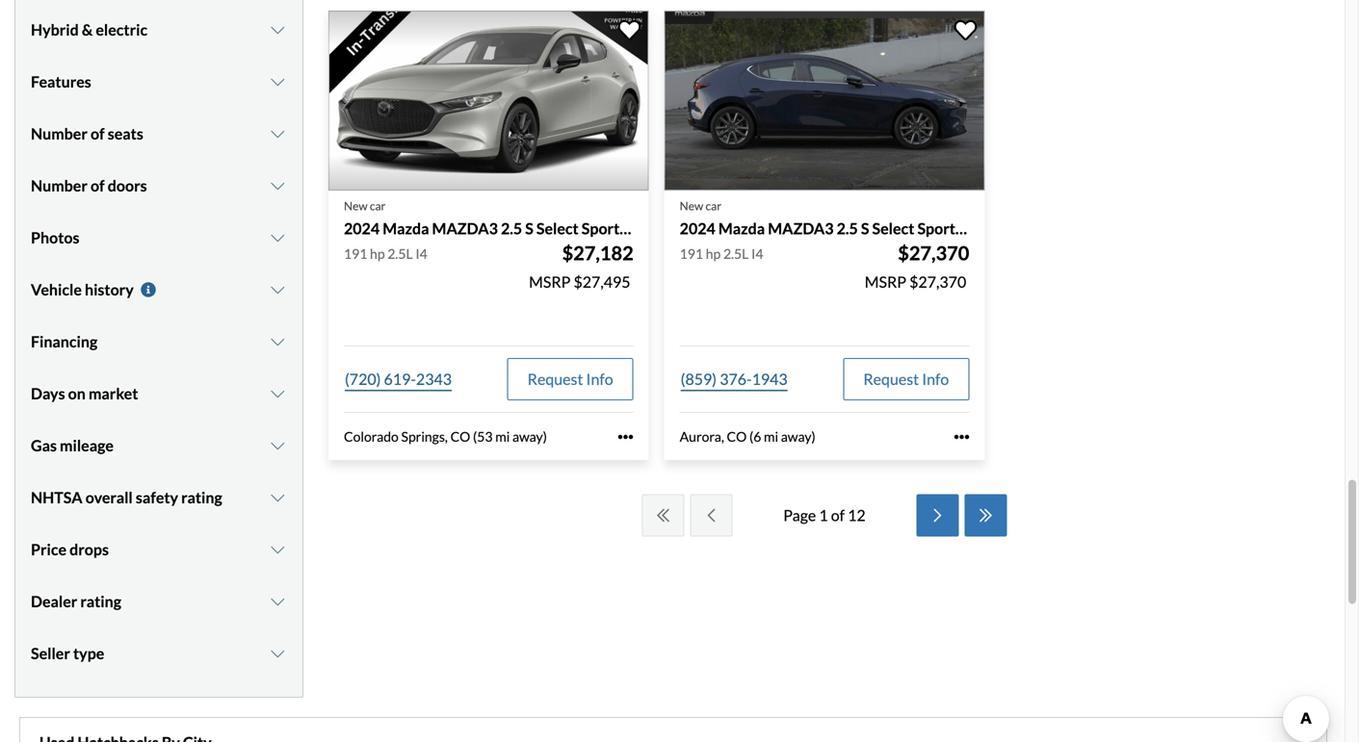 Task type: vqa. For each thing, say whether or not it's contained in the screenshot.
Interior inside the Interior color: Brown (Beige) Mileage: 32,920 mi Condition: Used VIN: 5FNYF6H26MB099389 Stock number: PF923
no



Task type: locate. For each thing, give the bounding box(es) containing it.
nhtsa
[[31, 489, 83, 507]]

2 i4 from the left
[[751, 246, 763, 262]]

i4
[[416, 246, 428, 262], [751, 246, 763, 262]]

2 number from the top
[[31, 176, 88, 195]]

2024 for $27,182
[[344, 219, 380, 238]]

1 vertical spatial rating
[[80, 593, 121, 611]]

request for $27,182
[[528, 370, 583, 389]]

chevron down image for gas mileage
[[268, 439, 287, 454]]

1 horizontal spatial sport
[[918, 219, 956, 238]]

0 horizontal spatial info
[[586, 370, 613, 389]]

0 horizontal spatial rating
[[80, 593, 121, 611]]

select for $27,182
[[536, 219, 579, 238]]

chevron down image inside dealer rating dropdown button
[[268, 595, 287, 610]]

1 chevron down image from the top
[[268, 22, 287, 38]]

1 car from the left
[[370, 199, 386, 213]]

0 horizontal spatial request info
[[528, 370, 613, 389]]

number down "features"
[[31, 124, 88, 143]]

colorado springs, co (53 mi away)
[[344, 429, 547, 445]]

request info for $27,370
[[863, 370, 949, 389]]

1 horizontal spatial request
[[863, 370, 919, 389]]

away)
[[512, 429, 547, 445], [781, 429, 816, 445]]

2 2.5l from the left
[[723, 246, 749, 262]]

history
[[85, 281, 134, 299]]

mi right (6 in the right bottom of the page
[[764, 429, 779, 445]]

mazda3 for $27,182
[[432, 219, 498, 238]]

1 horizontal spatial 191
[[680, 246, 703, 262]]

1 vertical spatial number
[[31, 176, 88, 195]]

1 new car 2024 mazda mazda3 2.5 s select sport hatchback fwd from the left
[[344, 199, 736, 238]]

2 hp from the left
[[706, 246, 721, 262]]

191 hp 2.5l i4 for $27,182
[[344, 246, 428, 262]]

chevron down image inside features dropdown button
[[268, 74, 287, 90]]

2.5 for $27,182
[[501, 219, 522, 238]]

0 horizontal spatial hp
[[370, 246, 385, 262]]

(859) 376-1943 button
[[680, 359, 789, 401]]

msrp
[[529, 273, 571, 292], [865, 273, 907, 292]]

191 for $27,182
[[344, 246, 367, 262]]

2.5l for $27,370
[[723, 246, 749, 262]]

2 request info from the left
[[863, 370, 949, 389]]

1 horizontal spatial mazda
[[719, 219, 765, 238]]

1 horizontal spatial 2.5l
[[723, 246, 749, 262]]

4 chevron down image from the top
[[268, 178, 287, 194]]

rating inside dropdown button
[[80, 593, 121, 611]]

1 horizontal spatial info
[[922, 370, 949, 389]]

away) right the (53
[[512, 429, 547, 445]]

1 horizontal spatial hp
[[706, 246, 721, 262]]

2 mi from the left
[[764, 429, 779, 445]]

features
[[31, 72, 91, 91]]

1 horizontal spatial i4
[[751, 246, 763, 262]]

0 horizontal spatial mazda3
[[432, 219, 498, 238]]

request info button for $27,370
[[843, 359, 969, 401]]

s
[[525, 219, 534, 238], [861, 219, 869, 238]]

0 horizontal spatial car
[[370, 199, 386, 213]]

1 new from the left
[[344, 199, 368, 213]]

1 request info button from the left
[[507, 359, 634, 401]]

springs,
[[401, 429, 448, 445]]

1 request info from the left
[[528, 370, 613, 389]]

2 2024 from the left
[[680, 219, 716, 238]]

1 2.5 from the left
[[501, 219, 522, 238]]

1 horizontal spatial select
[[872, 219, 915, 238]]

(720) 619-2343
[[345, 370, 452, 389]]

1 horizontal spatial car
[[706, 199, 722, 213]]

$27,370
[[898, 242, 969, 265], [910, 273, 966, 292]]

2 chevron down image from the top
[[268, 387, 287, 402]]

2 info from the left
[[922, 370, 949, 389]]

mi right the (53
[[495, 429, 510, 445]]

1 horizontal spatial 2.5
[[837, 219, 858, 238]]

0 horizontal spatial sport
[[582, 219, 620, 238]]

0 horizontal spatial mi
[[495, 429, 510, 445]]

2 mazda3 from the left
[[768, 219, 834, 238]]

select up $27,370 msrp $27,370
[[872, 219, 915, 238]]

2 request info button from the left
[[843, 359, 969, 401]]

1 vertical spatial of
[[91, 176, 105, 195]]

2024
[[344, 219, 380, 238], [680, 219, 716, 238]]

chevron down image inside price drops dropdown button
[[268, 543, 287, 558]]

0 vertical spatial of
[[91, 124, 105, 143]]

1 vertical spatial chevron down image
[[268, 387, 287, 402]]

mazda
[[383, 219, 429, 238], [719, 219, 765, 238]]

1 request from the left
[[528, 370, 583, 389]]

1 horizontal spatial mi
[[764, 429, 779, 445]]

rating inside dropdown button
[[181, 489, 222, 507]]

nhtsa overall safety rating button
[[31, 474, 287, 522]]

new for $27,182
[[344, 199, 368, 213]]

chevron down image inside nhtsa overall safety rating dropdown button
[[268, 491, 287, 506]]

1 horizontal spatial fwd
[[1036, 219, 1072, 238]]

2 new car 2024 mazda mazda3 2.5 s select sport hatchback fwd from the left
[[680, 199, 1072, 238]]

191 hp 2.5l i4
[[344, 246, 428, 262], [680, 246, 763, 262]]

car for $27,182
[[370, 199, 386, 213]]

0 horizontal spatial 2.5
[[501, 219, 522, 238]]

number inside dropdown button
[[31, 176, 88, 195]]

seller type
[[31, 645, 104, 663]]

1 horizontal spatial mazda3
[[768, 219, 834, 238]]

chevron down image for dealer rating
[[268, 595, 287, 610]]

6 chevron down image from the top
[[268, 334, 287, 350]]

1 hatchback from the left
[[623, 219, 697, 238]]

3 chevron down image from the top
[[268, 126, 287, 142]]

(859)
[[681, 370, 717, 389]]

request info
[[528, 370, 613, 389], [863, 370, 949, 389]]

gas
[[31, 437, 57, 455]]

0 horizontal spatial ellipsis h image
[[618, 430, 634, 445]]

0 horizontal spatial request
[[528, 370, 583, 389]]

gas mileage
[[31, 437, 114, 455]]

1 mazda3 from the left
[[432, 219, 498, 238]]

$27,495
[[574, 273, 631, 292]]

seller type button
[[31, 630, 287, 678]]

1 info from the left
[[586, 370, 613, 389]]

1 horizontal spatial 191 hp 2.5l i4
[[680, 246, 763, 262]]

chevron down image inside number of doors dropdown button
[[268, 178, 287, 194]]

10 chevron down image from the top
[[268, 647, 287, 662]]

1 horizontal spatial away)
[[781, 429, 816, 445]]

chevron down image for seller type
[[268, 647, 287, 662]]

dealer rating
[[31, 593, 121, 611]]

1 mazda from the left
[[383, 219, 429, 238]]

co left (6 in the right bottom of the page
[[727, 429, 747, 445]]

chevron down image inside days on market dropdown button
[[268, 387, 287, 402]]

0 horizontal spatial s
[[525, 219, 534, 238]]

1 fwd from the left
[[700, 219, 736, 238]]

0 horizontal spatial select
[[536, 219, 579, 238]]

financing button
[[31, 318, 287, 366]]

number of seats
[[31, 124, 143, 143]]

1 horizontal spatial co
[[727, 429, 747, 445]]

hatchback up $27,182
[[623, 219, 697, 238]]

doors
[[108, 176, 147, 195]]

9 chevron down image from the top
[[268, 543, 287, 558]]

2 fwd from the left
[[1036, 219, 1072, 238]]

photos
[[31, 229, 79, 247]]

0 vertical spatial rating
[[181, 489, 222, 507]]

chevron double left image
[[653, 508, 673, 524]]

page
[[783, 506, 816, 525]]

2 ellipsis h image from the left
[[954, 430, 969, 445]]

i4 for $27,182
[[416, 246, 428, 262]]

0 vertical spatial chevron down image
[[268, 282, 287, 298]]

of
[[91, 124, 105, 143], [91, 176, 105, 195], [831, 506, 845, 525]]

1 horizontal spatial 2024
[[680, 219, 716, 238]]

2 mazda from the left
[[719, 219, 765, 238]]

1 i4 from the left
[[416, 246, 428, 262]]

1 number from the top
[[31, 124, 88, 143]]

new
[[344, 199, 368, 213], [680, 199, 703, 213]]

0 horizontal spatial fwd
[[700, 219, 736, 238]]

away) right (6 in the right bottom of the page
[[781, 429, 816, 445]]

(53
[[473, 429, 493, 445]]

2 vertical spatial of
[[831, 506, 845, 525]]

$27,182
[[562, 242, 634, 265]]

of inside number of doors dropdown button
[[91, 176, 105, 195]]

2 chevron down image from the top
[[268, 74, 287, 90]]

2.5l for $27,182
[[388, 246, 413, 262]]

1 horizontal spatial rating
[[181, 489, 222, 507]]

1 2.5l from the left
[[388, 246, 413, 262]]

number of doors button
[[31, 162, 287, 210]]

hybrid
[[31, 20, 79, 39]]

2.5
[[501, 219, 522, 238], [837, 219, 858, 238]]

aurora, co (6 mi away)
[[680, 429, 816, 445]]

new car 2024 mazda mazda3 2.5 s select sport hatchback fwd
[[344, 199, 736, 238], [680, 199, 1072, 238]]

request info button
[[507, 359, 634, 401], [843, 359, 969, 401]]

2 select from the left
[[872, 219, 915, 238]]

0 horizontal spatial hatchback
[[623, 219, 697, 238]]

2 191 from the left
[[680, 246, 703, 262]]

select up $27,182 msrp $27,495
[[536, 219, 579, 238]]

1 hp from the left
[[370, 246, 385, 262]]

0 horizontal spatial new
[[344, 199, 368, 213]]

0 horizontal spatial co
[[450, 429, 470, 445]]

&
[[82, 20, 93, 39]]

hatchback
[[623, 219, 697, 238], [959, 219, 1033, 238]]

0 horizontal spatial msrp
[[529, 273, 571, 292]]

mazda for $27,182
[[383, 219, 429, 238]]

co
[[450, 429, 470, 445], [727, 429, 747, 445]]

new car 2024 mazda mazda3 2.5 s select sport hatchback fwd up $27,370 msrp $27,370
[[680, 199, 1072, 238]]

s up $27,370 msrp $27,370
[[861, 219, 869, 238]]

1 horizontal spatial ellipsis h image
[[954, 430, 969, 445]]

vehicle history
[[31, 281, 134, 299]]

sport
[[582, 219, 620, 238], [918, 219, 956, 238]]

0 horizontal spatial away)
[[512, 429, 547, 445]]

1 horizontal spatial request info button
[[843, 359, 969, 401]]

chevron down image inside hybrid & electric dropdown button
[[268, 22, 287, 38]]

0 horizontal spatial 191
[[344, 246, 367, 262]]

1 horizontal spatial hatchback
[[959, 219, 1033, 238]]

msrp inside $27,182 msrp $27,495
[[529, 273, 571, 292]]

rating right safety
[[181, 489, 222, 507]]

1 msrp from the left
[[529, 273, 571, 292]]

0 horizontal spatial i4
[[416, 246, 428, 262]]

chevron down image
[[268, 282, 287, 298], [268, 387, 287, 402], [268, 595, 287, 610]]

ellipsis h image for $27,182
[[618, 430, 634, 445]]

number for number of doors
[[31, 176, 88, 195]]

s up $27,182 msrp $27,495
[[525, 219, 534, 238]]

1 horizontal spatial new
[[680, 199, 703, 213]]

new car 2024 mazda mazda3 2.5 s select sport hatchback fwd up $27,182 msrp $27,495
[[344, 199, 736, 238]]

s for $27,182
[[525, 219, 534, 238]]

1 sport from the left
[[582, 219, 620, 238]]

sport up $27,370 msrp $27,370
[[918, 219, 956, 238]]

chevron down image inside seller type dropdown button
[[268, 647, 287, 662]]

number
[[31, 124, 88, 143], [31, 176, 88, 195]]

car
[[370, 199, 386, 213], [706, 199, 722, 213]]

chevron down image inside gas mileage dropdown button
[[268, 439, 287, 454]]

request
[[528, 370, 583, 389], [863, 370, 919, 389]]

1 horizontal spatial s
[[861, 219, 869, 238]]

number inside dropdown button
[[31, 124, 88, 143]]

fwd
[[700, 219, 736, 238], [1036, 219, 1072, 238]]

ceramic metallic 2024 mazda mazda3 2.5 s select sport hatchback fwd hatchback front-wheel drive automatic image
[[329, 10, 649, 191]]

2 vertical spatial chevron down image
[[268, 595, 287, 610]]

number up photos
[[31, 176, 88, 195]]

mi
[[495, 429, 510, 445], [764, 429, 779, 445]]

0 horizontal spatial 2.5l
[[388, 246, 413, 262]]

2 request from the left
[[863, 370, 919, 389]]

of left seats on the left top
[[91, 124, 105, 143]]

rating right dealer
[[80, 593, 121, 611]]

191
[[344, 246, 367, 262], [680, 246, 703, 262]]

1 chevron down image from the top
[[268, 282, 287, 298]]

chevron down image inside financing dropdown button
[[268, 334, 287, 350]]

1 co from the left
[[450, 429, 470, 445]]

191 hp 2.5l i4 for $27,370
[[680, 246, 763, 262]]

price drops
[[31, 541, 109, 559]]

request info button for $27,182
[[507, 359, 634, 401]]

chevron down image inside number of seats dropdown button
[[268, 126, 287, 142]]

2 msrp from the left
[[865, 273, 907, 292]]

2 new from the left
[[680, 199, 703, 213]]

1 191 hp 2.5l i4 from the left
[[344, 246, 428, 262]]

of for seats
[[91, 124, 105, 143]]

0 horizontal spatial 2024
[[344, 219, 380, 238]]

8 chevron down image from the top
[[268, 491, 287, 506]]

chevron down image for hybrid & electric
[[268, 22, 287, 38]]

2 s from the left
[[861, 219, 869, 238]]

days on market
[[31, 385, 138, 403]]

hatchback up $27,370 msrp $27,370
[[959, 219, 1033, 238]]

1 ellipsis h image from the left
[[618, 430, 634, 445]]

hp
[[370, 246, 385, 262], [706, 246, 721, 262]]

5 chevron down image from the top
[[268, 230, 287, 246]]

number for number of seats
[[31, 124, 88, 143]]

3 chevron down image from the top
[[268, 595, 287, 610]]

1 191 from the left
[[344, 246, 367, 262]]

select
[[536, 219, 579, 238], [872, 219, 915, 238]]

rating
[[181, 489, 222, 507], [80, 593, 121, 611]]

chevron double right image
[[977, 508, 996, 524]]

1 s from the left
[[525, 219, 534, 238]]

chevron down image inside "photos" dropdown button
[[268, 230, 287, 246]]

1 horizontal spatial request info
[[863, 370, 949, 389]]

2.5l
[[388, 246, 413, 262], [723, 246, 749, 262]]

blue 2024 mazda mazda3 2.5 s select sport hatchback fwd hatchback front-wheel drive automatic image
[[664, 10, 985, 191]]

0 horizontal spatial mazda
[[383, 219, 429, 238]]

msrp inside $27,370 msrp $27,370
[[865, 273, 907, 292]]

on
[[68, 385, 86, 403]]

2 co from the left
[[727, 429, 747, 445]]

car for $27,370
[[706, 199, 722, 213]]

sport up $27,182
[[582, 219, 620, 238]]

2 sport from the left
[[918, 219, 956, 238]]

7 chevron down image from the top
[[268, 439, 287, 454]]

msrp for $27,182
[[529, 273, 571, 292]]

0 horizontal spatial 191 hp 2.5l i4
[[344, 246, 428, 262]]

1 horizontal spatial msrp
[[865, 273, 907, 292]]

co left the (53
[[450, 429, 470, 445]]

page 1 of 12
[[783, 506, 866, 525]]

fwd for $27,182
[[700, 219, 736, 238]]

info
[[586, 370, 613, 389], [922, 370, 949, 389]]

0 vertical spatial number
[[31, 124, 88, 143]]

2 car from the left
[[706, 199, 722, 213]]

chevron down image
[[268, 22, 287, 38], [268, 74, 287, 90], [268, 126, 287, 142], [268, 178, 287, 194], [268, 230, 287, 246], [268, 334, 287, 350], [268, 439, 287, 454], [268, 491, 287, 506], [268, 543, 287, 558], [268, 647, 287, 662]]

days on market button
[[31, 370, 287, 418]]

1 2024 from the left
[[344, 219, 380, 238]]

of left 'doors'
[[91, 176, 105, 195]]

2 191 hp 2.5l i4 from the left
[[680, 246, 763, 262]]

1943
[[752, 370, 788, 389]]

0 horizontal spatial request info button
[[507, 359, 634, 401]]

$27,182 msrp $27,495
[[529, 242, 634, 292]]

2 hatchback from the left
[[959, 219, 1033, 238]]

of inside number of seats dropdown button
[[91, 124, 105, 143]]

1 vertical spatial $27,370
[[910, 273, 966, 292]]

2 2.5 from the left
[[837, 219, 858, 238]]

ellipsis h image
[[618, 430, 634, 445], [954, 430, 969, 445]]

of right 1
[[831, 506, 845, 525]]

mazda3
[[432, 219, 498, 238], [768, 219, 834, 238]]

1 select from the left
[[536, 219, 579, 238]]



Task type: describe. For each thing, give the bounding box(es) containing it.
mazda3 for $27,370
[[768, 219, 834, 238]]

request for $27,370
[[863, 370, 919, 389]]

info for $27,182
[[586, 370, 613, 389]]

(6
[[750, 429, 761, 445]]

safety
[[136, 489, 178, 507]]

hatchback for $27,182
[[623, 219, 697, 238]]

chevron down image for days on market
[[268, 387, 287, 402]]

seller
[[31, 645, 70, 663]]

dealer
[[31, 593, 77, 611]]

info for $27,370
[[922, 370, 949, 389]]

chevron down image for number of seats
[[268, 126, 287, 142]]

chevron down image for features
[[268, 74, 287, 90]]

nhtsa overall safety rating
[[31, 489, 222, 507]]

s for $27,370
[[861, 219, 869, 238]]

overall
[[85, 489, 133, 507]]

hp for $27,370
[[706, 246, 721, 262]]

new car 2024 mazda mazda3 2.5 s select sport hatchback fwd for $27,182
[[344, 199, 736, 238]]

ellipsis h image for $27,370
[[954, 430, 969, 445]]

(720)
[[345, 370, 381, 389]]

of for doors
[[91, 176, 105, 195]]

mazda for $27,370
[[719, 219, 765, 238]]

gas mileage button
[[31, 422, 287, 470]]

1 mi from the left
[[495, 429, 510, 445]]

sport for $27,370
[[918, 219, 956, 238]]

electric
[[96, 20, 148, 39]]

chevron down image for nhtsa overall safety rating
[[268, 491, 287, 506]]

1
[[819, 506, 828, 525]]

chevron down image for number of doors
[[268, 178, 287, 194]]

number of seats button
[[31, 110, 287, 158]]

hybrid & electric button
[[31, 6, 287, 54]]

financing
[[31, 333, 98, 351]]

376-
[[720, 370, 752, 389]]

1 away) from the left
[[512, 429, 547, 445]]

12
[[848, 506, 866, 525]]

drops
[[69, 541, 109, 559]]

features button
[[31, 58, 287, 106]]

select for $27,370
[[872, 219, 915, 238]]

new for $27,370
[[680, 199, 703, 213]]

chevron down image for financing
[[268, 334, 287, 350]]

chevron down image inside the vehicle history dropdown button
[[268, 282, 287, 298]]

0 vertical spatial $27,370
[[898, 242, 969, 265]]

new car 2024 mazda mazda3 2.5 s select sport hatchback fwd for $27,370
[[680, 199, 1072, 238]]

dealer rating button
[[31, 578, 287, 626]]

i4 for $27,370
[[751, 246, 763, 262]]

chevron left image
[[702, 508, 721, 524]]

vehicle
[[31, 281, 82, 299]]

msrp for $27,370
[[865, 273, 907, 292]]

hatchback for $27,370
[[959, 219, 1033, 238]]

vehicle history button
[[31, 266, 287, 314]]

hp for $27,182
[[370, 246, 385, 262]]

price
[[31, 541, 67, 559]]

price drops button
[[31, 526, 287, 574]]

chevron down image for price drops
[[268, 543, 287, 558]]

2.5 for $27,370
[[837, 219, 858, 238]]

619-
[[384, 370, 416, 389]]

$27,370 msrp $27,370
[[865, 242, 969, 292]]

aurora,
[[680, 429, 724, 445]]

fwd for $27,370
[[1036, 219, 1072, 238]]

2343
[[416, 370, 452, 389]]

type
[[73, 645, 104, 663]]

mileage
[[60, 437, 114, 455]]

(859) 376-1943
[[681, 370, 788, 389]]

(720) 619-2343 button
[[344, 359, 453, 401]]

market
[[89, 385, 138, 403]]

2 away) from the left
[[781, 429, 816, 445]]

2024 for $27,370
[[680, 219, 716, 238]]

seats
[[108, 124, 143, 143]]

request info for $27,182
[[528, 370, 613, 389]]

chevron down image for photos
[[268, 230, 287, 246]]

hybrid & electric
[[31, 20, 148, 39]]

chevron right image
[[928, 508, 948, 524]]

days
[[31, 385, 65, 403]]

191 for $27,370
[[680, 246, 703, 262]]

sport for $27,182
[[582, 219, 620, 238]]

number of doors
[[31, 176, 147, 195]]

info circle image
[[138, 282, 158, 298]]

colorado
[[344, 429, 399, 445]]

photos button
[[31, 214, 287, 262]]



